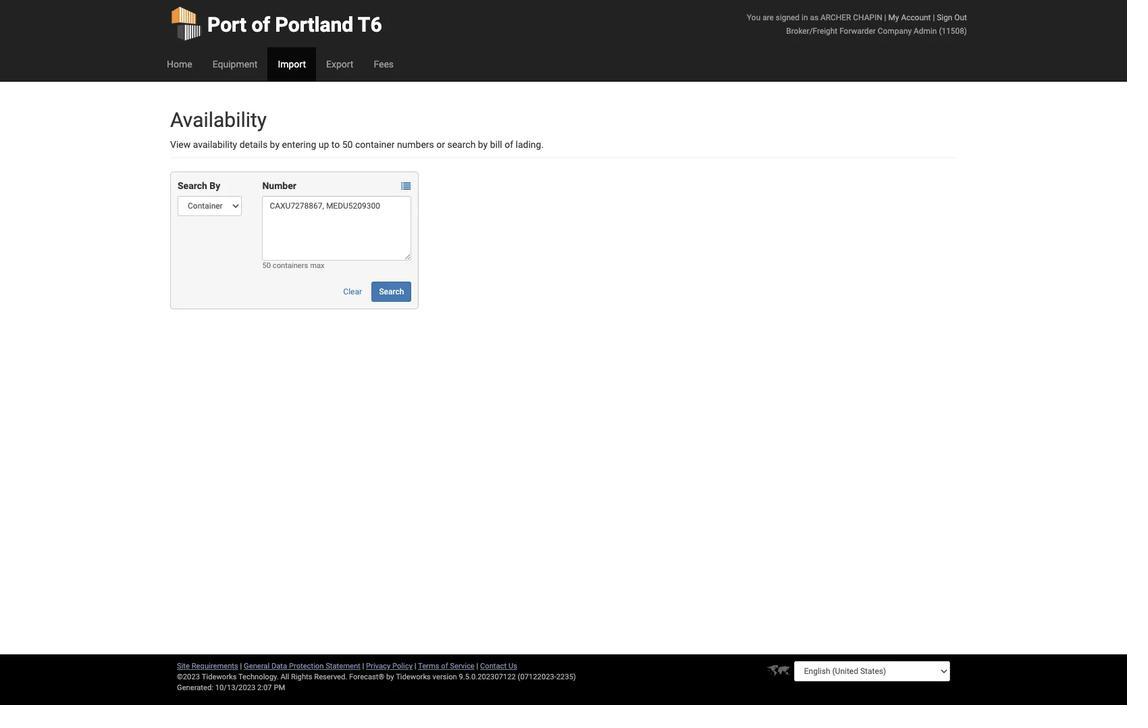 Task type: vqa. For each thing, say whether or not it's contained in the screenshot.
GENERAL DATA PROTECTION STATEMENT link
yes



Task type: describe. For each thing, give the bounding box(es) containing it.
protection
[[289, 662, 324, 671]]

you
[[747, 13, 761, 22]]

all
[[281, 673, 289, 682]]

admin
[[914, 26, 938, 36]]

technology.
[[239, 673, 279, 682]]

fees button
[[364, 47, 404, 81]]

import
[[278, 59, 306, 70]]

show list image
[[402, 182, 411, 191]]

port of portland t6 link
[[170, 0, 382, 47]]

rights
[[291, 673, 313, 682]]

| left my
[[885, 13, 887, 22]]

entering
[[282, 139, 316, 150]]

site requirements | general data protection statement | privacy policy | terms of service | contact us ©2023 tideworks technology. all rights reserved. forecast® by tideworks version 9.5.0.202307122 (07122023-2235) generated: 10/13/2023 2:07 pm
[[177, 662, 576, 693]]

search for search by
[[178, 180, 207, 191]]

requirements
[[192, 662, 238, 671]]

privacy policy link
[[366, 662, 413, 671]]

t6
[[358, 13, 382, 36]]

contact
[[480, 662, 507, 671]]

sign out link
[[937, 13, 968, 22]]

terms of service link
[[418, 662, 475, 671]]

home button
[[157, 47, 202, 81]]

2:07
[[257, 684, 272, 693]]

1 vertical spatial 50
[[262, 261, 271, 270]]

account
[[902, 13, 931, 22]]

up
[[319, 139, 329, 150]]

site requirements link
[[177, 662, 238, 671]]

9.5.0.202307122
[[459, 673, 516, 682]]

my account link
[[889, 13, 931, 22]]

sign
[[937, 13, 953, 22]]

view availability details by entering up to 50 container numbers or search by bill of lading.
[[170, 139, 544, 150]]

general data protection statement link
[[244, 662, 361, 671]]

clear button
[[336, 282, 370, 302]]

tideworks
[[396, 673, 431, 682]]

site
[[177, 662, 190, 671]]

2 horizontal spatial by
[[478, 139, 488, 150]]

containers
[[273, 261, 308, 270]]

import button
[[268, 47, 316, 81]]

| up tideworks
[[415, 662, 417, 671]]

lading.
[[516, 139, 544, 150]]

©2023 tideworks
[[177, 673, 237, 682]]

max
[[310, 261, 325, 270]]

Number text field
[[262, 196, 412, 261]]

search button
[[372, 282, 412, 302]]

equipment button
[[202, 47, 268, 81]]

50 containers max
[[262, 261, 325, 270]]

number
[[262, 180, 297, 191]]

portland
[[275, 13, 354, 36]]

by inside site requirements | general data protection statement | privacy policy | terms of service | contact us ©2023 tideworks technology. all rights reserved. forecast® by tideworks version 9.5.0.202307122 (07122023-2235) generated: 10/13/2023 2:07 pm
[[387, 673, 394, 682]]

service
[[450, 662, 475, 671]]



Task type: locate. For each thing, give the bounding box(es) containing it.
container
[[355, 139, 395, 150]]

1 horizontal spatial by
[[387, 673, 394, 682]]

company
[[878, 26, 912, 36]]

of inside "link"
[[252, 13, 270, 36]]

10/13/2023
[[215, 684, 256, 693]]

terms
[[418, 662, 440, 671]]

0 vertical spatial 50
[[342, 139, 353, 150]]

2 horizontal spatial of
[[505, 139, 514, 150]]

in
[[802, 13, 808, 22]]

archer
[[821, 13, 852, 22]]

1 horizontal spatial of
[[441, 662, 448, 671]]

data
[[272, 662, 287, 671]]

50
[[342, 139, 353, 150], [262, 261, 271, 270]]

my
[[889, 13, 900, 22]]

0 horizontal spatial 50
[[262, 261, 271, 270]]

out
[[955, 13, 968, 22]]

| left sign
[[933, 13, 935, 22]]

(11508)
[[939, 26, 968, 36]]

version
[[433, 673, 457, 682]]

forecast®
[[349, 673, 385, 682]]

50 right to
[[342, 139, 353, 150]]

search left by
[[178, 180, 207, 191]]

| left 'general'
[[240, 662, 242, 671]]

of
[[252, 13, 270, 36], [505, 139, 514, 150], [441, 662, 448, 671]]

by left bill
[[478, 139, 488, 150]]

reserved.
[[314, 673, 347, 682]]

| up the 9.5.0.202307122
[[477, 662, 479, 671]]

by down privacy policy link
[[387, 673, 394, 682]]

numbers
[[397, 139, 434, 150]]

of right bill
[[505, 139, 514, 150]]

| up "forecast®"
[[363, 662, 364, 671]]

2235)
[[557, 673, 576, 682]]

of inside site requirements | general data protection statement | privacy policy | terms of service | contact us ©2023 tideworks technology. all rights reserved. forecast® by tideworks version 9.5.0.202307122 (07122023-2235) generated: 10/13/2023 2:07 pm
[[441, 662, 448, 671]]

general
[[244, 662, 270, 671]]

export
[[326, 59, 354, 70]]

us
[[509, 662, 518, 671]]

2 vertical spatial of
[[441, 662, 448, 671]]

policy
[[393, 662, 413, 671]]

details
[[240, 139, 268, 150]]

search inside button
[[379, 287, 404, 297]]

search right the clear button
[[379, 287, 404, 297]]

equipment
[[213, 59, 258, 70]]

are
[[763, 13, 774, 22]]

50 left the containers
[[262, 261, 271, 270]]

export button
[[316, 47, 364, 81]]

contact us link
[[480, 662, 518, 671]]

clear
[[343, 287, 362, 297]]

search
[[448, 139, 476, 150]]

0 vertical spatial search
[[178, 180, 207, 191]]

to
[[332, 139, 340, 150]]

0 horizontal spatial by
[[270, 139, 280, 150]]

signed
[[776, 13, 800, 22]]

availability
[[170, 108, 267, 132]]

home
[[167, 59, 192, 70]]

privacy
[[366, 662, 391, 671]]

as
[[810, 13, 819, 22]]

availability
[[193, 139, 237, 150]]

1 horizontal spatial search
[[379, 287, 404, 297]]

(07122023-
[[518, 673, 557, 682]]

forwarder
[[840, 26, 876, 36]]

port of portland t6
[[207, 13, 382, 36]]

0 horizontal spatial search
[[178, 180, 207, 191]]

fees
[[374, 59, 394, 70]]

search by
[[178, 180, 220, 191]]

generated:
[[177, 684, 214, 693]]

view
[[170, 139, 191, 150]]

0 horizontal spatial of
[[252, 13, 270, 36]]

bill
[[490, 139, 503, 150]]

by
[[270, 139, 280, 150], [478, 139, 488, 150], [387, 673, 394, 682]]

search for search
[[379, 287, 404, 297]]

or
[[437, 139, 445, 150]]

1 vertical spatial of
[[505, 139, 514, 150]]

statement
[[326, 662, 361, 671]]

of up version on the left of page
[[441, 662, 448, 671]]

port
[[207, 13, 247, 36]]

broker/freight
[[787, 26, 838, 36]]

of right port
[[252, 13, 270, 36]]

search
[[178, 180, 207, 191], [379, 287, 404, 297]]

|
[[885, 13, 887, 22], [933, 13, 935, 22], [240, 662, 242, 671], [363, 662, 364, 671], [415, 662, 417, 671], [477, 662, 479, 671]]

1 vertical spatial search
[[379, 287, 404, 297]]

0 vertical spatial of
[[252, 13, 270, 36]]

pm
[[274, 684, 285, 693]]

chapin
[[854, 13, 883, 22]]

you are signed in as archer chapin | my account | sign out broker/freight forwarder company admin (11508)
[[747, 13, 968, 36]]

1 horizontal spatial 50
[[342, 139, 353, 150]]

by
[[210, 180, 220, 191]]

by right details
[[270, 139, 280, 150]]



